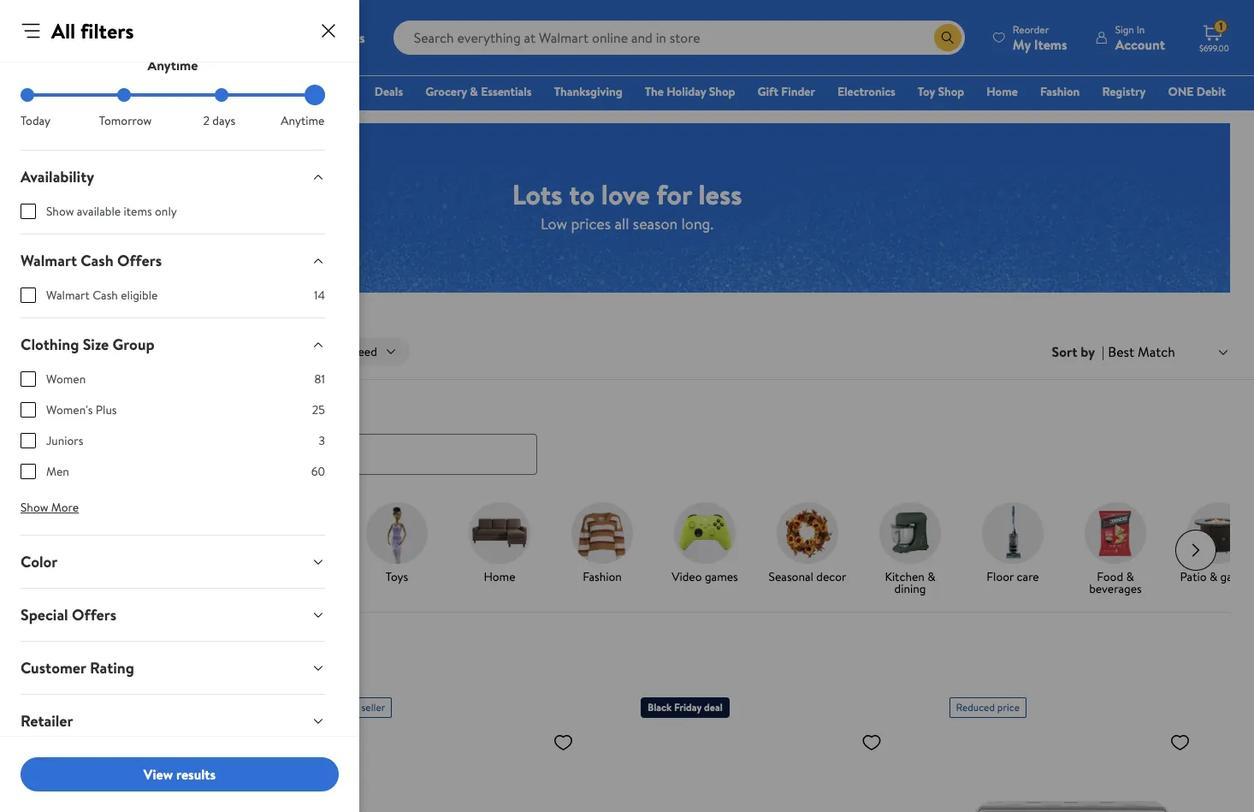 Task type: vqa. For each thing, say whether or not it's contained in the screenshot.
first tab from the top of the page
no



Task type: describe. For each thing, give the bounding box(es) containing it.
& for garden
[[1210, 568, 1218, 585]]

special offers button
[[7, 589, 339, 641]]

60
[[311, 463, 325, 480]]

patio & garden
[[1181, 568, 1255, 585]]

black friday deals preview link
[[45, 502, 134, 598]]

video games
[[672, 568, 739, 585]]

Deals search field
[[0, 399, 1255, 475]]

0 vertical spatial fashion link
[[1033, 82, 1088, 101]]

thanksgiving
[[554, 83, 623, 100]]

video games image
[[675, 502, 736, 564]]

2 days
[[203, 112, 235, 129]]

only
[[155, 203, 177, 220]]

electronics
[[838, 83, 896, 100]]

kitchen and dining image
[[880, 502, 942, 564]]

2
[[203, 112, 210, 129]]

& for essentials
[[470, 83, 478, 100]]

toys image
[[366, 502, 428, 564]]

sort and filter section element
[[0, 324, 1255, 379]]

lots to love for less low prices all season long.
[[512, 175, 742, 234]]

& for dining
[[928, 568, 936, 585]]

0 vertical spatial home link
[[979, 82, 1026, 101]]

Show available items only checkbox
[[21, 204, 36, 219]]

patio & garden image
[[1188, 502, 1250, 564]]

|
[[1103, 342, 1105, 361]]

all filters button
[[21, 338, 119, 366]]

black friday deal
[[648, 700, 723, 714]]

deals up price
[[21, 639, 61, 662]]

thanksgiving link
[[547, 82, 631, 101]]

rating
[[90, 657, 134, 679]]

1 shop from the left
[[709, 83, 736, 100]]

all filters dialog
[[0, 0, 360, 812]]

garden
[[1221, 568, 1255, 585]]

sign in to add to favorites list, saluspa 77" x 26" hollywood 240 gal. inflatable hot tub with led lights, 104f max temperature image
[[553, 732, 574, 753]]

men
[[46, 463, 69, 480]]

items
[[124, 203, 152, 220]]

dining
[[895, 580, 927, 597]]

customer rating button
[[7, 642, 339, 694]]

walmart cash offers button
[[7, 235, 339, 287]]

walmart cash eligible
[[46, 287, 158, 304]]

video games link
[[661, 502, 750, 586]]

filters inside dialog
[[80, 16, 134, 45]]

clothing size group
[[21, 334, 155, 355]]

price when purchased online
[[21, 675, 189, 694]]

$699.00
[[1200, 42, 1230, 54]]

toy shop link
[[911, 82, 973, 101]]

low
[[541, 213, 568, 234]]

patio
[[1181, 568, 1207, 585]]

price
[[21, 675, 51, 694]]

electronics link
[[830, 82, 904, 101]]

for
[[657, 175, 692, 213]]

long.
[[682, 213, 714, 234]]

availability
[[21, 166, 94, 187]]

available
[[77, 203, 121, 220]]

registry link
[[1095, 82, 1154, 101]]

walmart for walmart cash offers
[[21, 250, 77, 271]]

Search in deals search field
[[21, 434, 538, 475]]

walmart for walmart cash eligible
[[46, 287, 90, 304]]

view results
[[144, 765, 216, 784]]

show more button
[[7, 494, 93, 521]]

14
[[314, 287, 325, 304]]

offers inside walmart cash offers dropdown button
[[117, 250, 162, 271]]

filters inside button
[[69, 343, 100, 360]]

2 shop from the left
[[939, 83, 965, 100]]

seasonal decor
[[769, 568, 847, 585]]

grocery & essentials link
[[418, 82, 540, 101]]

debit
[[1197, 83, 1227, 100]]

group
[[113, 334, 155, 355]]

25
[[312, 401, 325, 419]]

best
[[339, 700, 359, 714]]

women's
[[46, 401, 93, 419]]

online
[[153, 675, 189, 694]]

& for beverages
[[1127, 568, 1135, 585]]

toy
[[918, 83, 936, 100]]

close panel image
[[318, 21, 339, 41]]

sponsored
[[1187, 60, 1234, 75]]

toy shop
[[918, 83, 965, 100]]

flash deals image
[[161, 502, 223, 564]]

one debit link
[[1161, 82, 1234, 101]]

clothing size group group
[[21, 371, 325, 494]]

walmart+
[[1176, 107, 1227, 124]]

kitchen & dining
[[886, 568, 936, 597]]

home image
[[469, 502, 531, 564]]

deals left grocery
[[375, 83, 403, 100]]

today
[[21, 112, 51, 129]]

kalorik maxx 26 quart air fryer oven, stainless steel, a large chicken, 26-quart capacity image
[[950, 725, 1198, 812]]

fashion image
[[572, 502, 633, 564]]

1 horizontal spatial home
[[987, 83, 1019, 100]]

plus
[[96, 401, 117, 419]]

how fast do you want your order? option group
[[21, 88, 325, 129]]

Walmart Site-Wide search field
[[393, 21, 965, 55]]

0 horizontal spatial home
[[484, 568, 516, 585]]

grocery & essentials
[[426, 83, 532, 100]]

size
[[83, 334, 109, 355]]

reduced price
[[957, 700, 1020, 714]]

(1000+)
[[65, 643, 112, 661]]

care
[[1017, 568, 1040, 585]]

love
[[602, 175, 650, 213]]

view results button
[[21, 758, 339, 792]]

friday for deal
[[675, 700, 702, 714]]

reduced
[[957, 700, 996, 714]]

sign in to add to favorites list, playstation 5 disc console - marvel's spider-man 2 bundle image
[[862, 732, 883, 753]]

toys
[[386, 568, 408, 585]]



Task type: locate. For each thing, give the bounding box(es) containing it.
1 horizontal spatial shop
[[939, 83, 965, 100]]

clothing
[[21, 334, 79, 355]]

Today radio
[[21, 88, 34, 102]]

all inside dialog
[[51, 16, 75, 45]]

kitchen
[[886, 568, 925, 585]]

1 vertical spatial cash
[[93, 287, 118, 304]]

sort by |
[[1053, 342, 1105, 361]]

black inside black friday deals preview
[[58, 568, 86, 585]]

0 horizontal spatial shop
[[709, 83, 736, 100]]

1 vertical spatial offers
[[72, 604, 117, 626]]

walmart down walmart cash offers
[[46, 287, 90, 304]]

to
[[569, 175, 595, 213]]

cash inside dropdown button
[[81, 250, 114, 271]]

0 horizontal spatial friday
[[88, 568, 120, 585]]

apple watch series 9 gps 41mm midnight aluminum case with midnight sport band - s/m image
[[24, 725, 272, 812]]

women
[[46, 371, 86, 388]]

sign in to add to favorites list, apple watch series 9 gps 41mm midnight aluminum case with midnight sport band - s/m image
[[245, 732, 265, 753]]

walmart cash offers
[[21, 250, 162, 271]]

Tomorrow radio
[[118, 88, 131, 102]]

1 horizontal spatial fashion link
[[1033, 82, 1088, 101]]

Anytime radio
[[312, 88, 325, 102]]

fashion left registry link
[[1041, 83, 1081, 100]]

1 vertical spatial filters
[[69, 343, 100, 360]]

0 vertical spatial fashion
[[1041, 83, 1081, 100]]

color button
[[7, 536, 339, 588]]

show for show more
[[21, 499, 48, 516]]

1 horizontal spatial anytime
[[281, 112, 325, 129]]

deals inside search box
[[21, 399, 57, 420]]

games
[[705, 568, 739, 585]]

0 vertical spatial all filters
[[51, 16, 134, 45]]

all filters up tomorrow radio
[[51, 16, 134, 45]]

81
[[315, 371, 325, 388]]

1 vertical spatial fashion
[[583, 568, 622, 585]]

& inside food & beverages
[[1127, 568, 1135, 585]]

season
[[633, 213, 678, 234]]

0 vertical spatial cash
[[81, 250, 114, 271]]

tomorrow
[[99, 112, 152, 129]]

all filters
[[51, 16, 134, 45], [53, 343, 100, 360]]

food
[[1098, 568, 1124, 585]]

Search search field
[[393, 21, 965, 55]]

0 horizontal spatial anytime
[[148, 56, 198, 74]]

home right toy shop link
[[987, 83, 1019, 100]]

registry
[[1103, 83, 1147, 100]]

toys link
[[353, 502, 442, 586]]

shop right holiday
[[709, 83, 736, 100]]

0 vertical spatial show
[[46, 203, 74, 220]]

& right grocery
[[470, 83, 478, 100]]

0 vertical spatial friday
[[88, 568, 120, 585]]

home
[[987, 83, 1019, 100], [484, 568, 516, 585]]

video
[[672, 568, 702, 585]]

floor care link
[[969, 502, 1058, 586]]

deals up juniors
[[21, 399, 57, 420]]

by
[[1081, 342, 1096, 361]]

None radio
[[215, 88, 228, 102]]

price
[[998, 700, 1020, 714]]

the
[[645, 83, 664, 100]]

1 vertical spatial all
[[53, 343, 67, 360]]

& right dining
[[928, 568, 936, 585]]

& inside kitchen & dining
[[928, 568, 936, 585]]

1 horizontal spatial fashion
[[1041, 83, 1081, 100]]

shop right toy
[[939, 83, 965, 100]]

fashion down fashion image
[[583, 568, 622, 585]]

0 horizontal spatial fashion link
[[558, 502, 647, 586]]

walmart inside dropdown button
[[21, 250, 77, 271]]

walmart+ link
[[1168, 106, 1234, 125]]

anytime down anytime option
[[281, 112, 325, 129]]

gift finder link
[[750, 82, 823, 101]]

None checkbox
[[21, 372, 36, 387], [21, 402, 36, 418], [21, 433, 36, 449], [21, 372, 36, 387], [21, 402, 36, 418], [21, 433, 36, 449]]

seasonal decor link
[[764, 502, 853, 586]]

& right the patio
[[1210, 568, 1218, 585]]

1 vertical spatial all filters
[[53, 343, 100, 360]]

search image
[[34, 447, 48, 461]]

0 vertical spatial black
[[58, 568, 86, 585]]

seasonal decor image
[[777, 502, 839, 564]]

prices
[[571, 213, 611, 234]]

cash for eligible
[[93, 287, 118, 304]]

retailer
[[21, 710, 73, 732]]

show more
[[21, 499, 79, 516]]

deals up special offers
[[53, 580, 81, 597]]

floorcare image
[[983, 502, 1044, 564]]

1 vertical spatial home link
[[455, 502, 544, 586]]

1 vertical spatial black
[[648, 700, 672, 714]]

customer rating
[[21, 657, 134, 679]]

food & beverages
[[1090, 568, 1143, 597]]

special offers
[[21, 604, 117, 626]]

lots to love for less. low prices all season long. image
[[24, 123, 1231, 293]]

show right the show available items only 'option'
[[46, 203, 74, 220]]

1 vertical spatial walmart
[[46, 287, 90, 304]]

deals inside black friday deals preview
[[53, 580, 81, 597]]

friday left deal
[[675, 700, 702, 714]]

deals
[[375, 83, 403, 100], [21, 399, 57, 420], [53, 580, 81, 597], [21, 639, 61, 662]]

cash up walmart cash eligible
[[81, 250, 114, 271]]

offers up 'eligible'
[[117, 250, 162, 271]]

deal
[[704, 700, 723, 714]]

results
[[176, 765, 216, 784]]

0 horizontal spatial home link
[[455, 502, 544, 586]]

all filters up women
[[53, 343, 100, 360]]

friday
[[88, 568, 120, 585], [675, 700, 702, 714]]

black right color
[[58, 568, 86, 585]]

sign in to add to favorites list, kalorik maxx 26 quart air fryer oven, stainless steel, a large chicken, 26-quart capacity image
[[1171, 732, 1191, 753]]

best seller
[[339, 700, 386, 714]]

next slide for chipmodulewithimages list image
[[1176, 530, 1217, 571]]

essentials
[[481, 83, 532, 100]]

purchased
[[89, 675, 150, 694]]

deals (1000+)
[[21, 639, 112, 662]]

0 horizontal spatial fashion
[[583, 568, 622, 585]]

deals link
[[367, 82, 411, 101]]

kitchen & dining link
[[866, 502, 955, 598]]

1 horizontal spatial home link
[[979, 82, 1026, 101]]

all inside button
[[53, 343, 67, 360]]

1 horizontal spatial friday
[[675, 700, 702, 714]]

friday down black friday deals image
[[88, 568, 120, 585]]

playstation 5 disc console - marvel's spider-man 2 bundle image
[[641, 725, 889, 812]]

cash left 'eligible'
[[93, 287, 118, 304]]

1 $699.00
[[1200, 19, 1230, 54]]

black left deal
[[648, 700, 672, 714]]

1 vertical spatial show
[[21, 499, 48, 516]]

customer
[[21, 657, 86, 679]]

0 vertical spatial all
[[51, 16, 75, 45]]

floor
[[987, 568, 1015, 585]]

0 vertical spatial filters
[[80, 16, 134, 45]]

cash for offers
[[81, 250, 114, 271]]

lots
[[512, 175, 563, 213]]

the holiday shop
[[645, 83, 736, 100]]

& right food
[[1127, 568, 1135, 585]]

0 vertical spatial anytime
[[148, 56, 198, 74]]

shop
[[709, 83, 736, 100], [939, 83, 965, 100]]

&
[[470, 83, 478, 100], [928, 568, 936, 585], [1127, 568, 1135, 585], [1210, 568, 1218, 585]]

gift
[[758, 83, 779, 100]]

filters up women
[[69, 343, 100, 360]]

3
[[319, 432, 325, 449]]

black for black friday deal
[[648, 700, 672, 714]]

more
[[51, 499, 79, 516]]

0 vertical spatial offers
[[117, 250, 162, 271]]

offers down "preview"
[[72, 604, 117, 626]]

anytime inside how fast do you want your order? option group
[[281, 112, 325, 129]]

preview
[[84, 580, 125, 597]]

walmart down the show available items only 'option'
[[21, 250, 77, 271]]

food & beverages link
[[1072, 502, 1161, 598]]

anytime up how fast do you want your order? option group
[[148, 56, 198, 74]]

1 vertical spatial anytime
[[281, 112, 325, 129]]

1 vertical spatial friday
[[675, 700, 702, 714]]

1 horizontal spatial black
[[648, 700, 672, 714]]

filters
[[80, 16, 134, 45], [69, 343, 100, 360]]

all
[[615, 213, 630, 234]]

saluspa 77" x 26" hollywood 240 gal. inflatable hot tub with led lights, 104f max temperature image
[[333, 725, 581, 812]]

the holiday shop link
[[637, 82, 743, 101]]

1
[[1220, 19, 1224, 34]]

1 vertical spatial fashion link
[[558, 502, 647, 586]]

show for show available items only
[[46, 203, 74, 220]]

offers inside special offers dropdown button
[[72, 604, 117, 626]]

friday inside black friday deals preview
[[88, 568, 120, 585]]

all
[[51, 16, 75, 45], [53, 343, 67, 360]]

home down home image
[[484, 568, 516, 585]]

None range field
[[21, 93, 325, 97]]

home link
[[979, 82, 1026, 101], [455, 502, 544, 586]]

friday for deals
[[88, 568, 120, 585]]

walmart image
[[27, 24, 139, 51]]

show
[[46, 203, 74, 220], [21, 499, 48, 516]]

color
[[21, 551, 58, 573]]

when
[[54, 675, 86, 694]]

grocery
[[426, 83, 467, 100]]

filters up tomorrow radio
[[80, 16, 134, 45]]

show inside button
[[21, 499, 48, 516]]

sort
[[1053, 342, 1078, 361]]

none range field inside "all filters" dialog
[[21, 93, 325, 97]]

food & beverages image
[[1085, 502, 1147, 564]]

show left more on the left of the page
[[21, 499, 48, 516]]

black friday deals image
[[58, 502, 120, 564]]

women's plus
[[46, 401, 117, 419]]

clothing size group button
[[7, 318, 339, 371]]

eligible
[[121, 287, 158, 304]]

all filters inside dialog
[[51, 16, 134, 45]]

anytime
[[148, 56, 198, 74], [281, 112, 325, 129]]

None checkbox
[[21, 288, 36, 303], [21, 464, 36, 479], [21, 288, 36, 303], [21, 464, 36, 479]]

all filters inside button
[[53, 343, 100, 360]]

0 horizontal spatial black
[[58, 568, 86, 585]]

1 vertical spatial home
[[484, 568, 516, 585]]

floor care
[[987, 568, 1040, 585]]

finder
[[782, 83, 816, 100]]

0 vertical spatial walmart
[[21, 250, 77, 271]]

offers
[[117, 250, 162, 271], [72, 604, 117, 626]]

black for black friday deals preview
[[58, 568, 86, 585]]

tech image
[[264, 502, 325, 564]]

0 vertical spatial home
[[987, 83, 1019, 100]]

show available items only
[[46, 203, 177, 220]]

black friday deals preview
[[53, 568, 125, 597]]

cash
[[81, 250, 114, 271], [93, 287, 118, 304]]

view
[[144, 765, 173, 784]]

seasonal
[[769, 568, 814, 585]]



